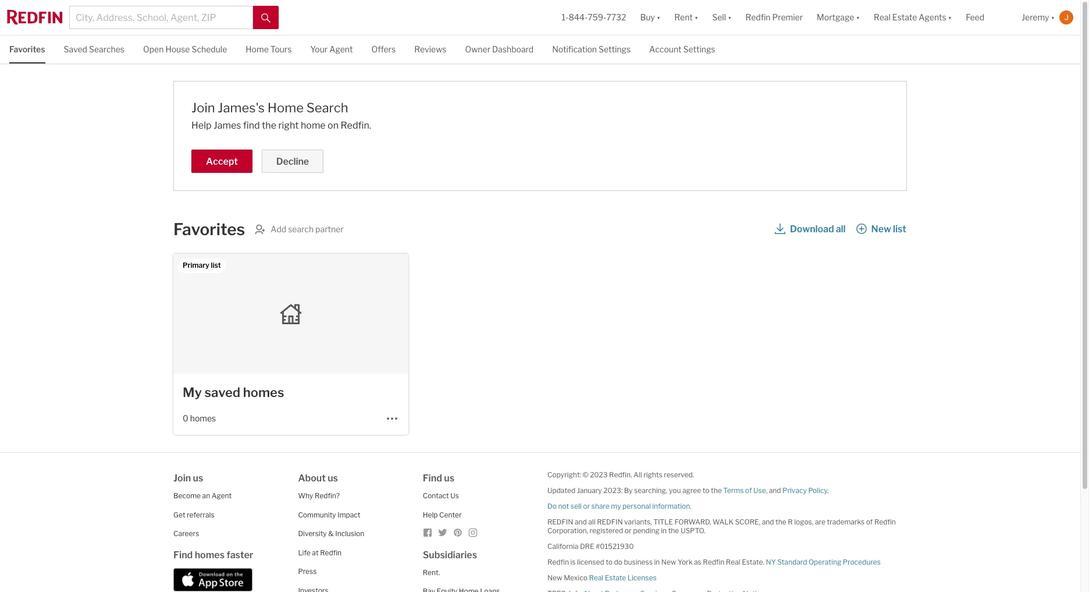 Task type: vqa. For each thing, say whether or not it's contained in the screenshot.
James
yes



Task type: locate. For each thing, give the bounding box(es) containing it.
help up accept button
[[192, 120, 212, 131]]

contact us
[[423, 492, 459, 500]]

accept button
[[192, 150, 253, 173]]

jeremy
[[1022, 12, 1050, 22]]

1 vertical spatial in
[[655, 558, 660, 567]]

redfin premier
[[746, 12, 803, 22]]

5 ▾ from the left
[[949, 12, 953, 22]]

1 vertical spatial estate
[[605, 574, 627, 582]]

us up the us
[[444, 473, 455, 484]]

0 vertical spatial estate
[[893, 12, 918, 22]]

james
[[218, 100, 256, 115], [214, 120, 241, 131]]

ny standard operating procedures link
[[767, 558, 881, 567]]

settings right account on the top of the page
[[684, 44, 716, 54]]

0 horizontal spatial settings
[[599, 44, 631, 54]]

redfin. right on at the left top of the page
[[341, 120, 371, 131]]

all
[[634, 471, 642, 479]]

help up redfin facebook image
[[423, 510, 438, 519]]

all down share at the bottom of the page
[[589, 518, 596, 526]]

1 horizontal spatial or
[[625, 526, 632, 535]]

in right the pending
[[662, 526, 667, 535]]

0 horizontal spatial estate
[[605, 574, 627, 582]]

1 vertical spatial favorites
[[174, 220, 245, 239]]

the right find
[[262, 120, 277, 131]]

1 horizontal spatial find
[[423, 473, 442, 484]]

join inside join james 's home search help james find the right home on redfin.
[[192, 100, 215, 115]]

the inside join james 's home search help james find the right home on redfin.
[[262, 120, 277, 131]]

1 vertical spatial redfin.
[[610, 471, 633, 479]]

0 vertical spatial all
[[836, 224, 846, 235]]

0 horizontal spatial all
[[589, 518, 596, 526]]

2 vertical spatial homes
[[195, 549, 225, 561]]

saved
[[64, 44, 87, 54]]

information
[[653, 502, 691, 511]]

1 vertical spatial join
[[174, 473, 191, 484]]

0 vertical spatial .
[[828, 486, 829, 495]]

do
[[548, 502, 557, 511]]

new list
[[872, 224, 907, 235]]

1 vertical spatial find
[[174, 549, 193, 561]]

4 ▾ from the left
[[857, 12, 860, 22]]

do
[[614, 558, 623, 567]]

us up redfin?
[[328, 473, 338, 484]]

1 horizontal spatial in
[[662, 526, 667, 535]]

redfin premier button
[[739, 0, 810, 35]]

2 vertical spatial new
[[548, 574, 563, 582]]

inclusion
[[335, 529, 365, 538]]

find down careers button
[[174, 549, 193, 561]]

us for about us
[[328, 473, 338, 484]]

community impact
[[298, 510, 361, 519]]

0 vertical spatial list
[[894, 224, 907, 235]]

favorites up primary list
[[174, 220, 245, 239]]

0 horizontal spatial of
[[746, 486, 752, 495]]

redfin?
[[315, 492, 340, 500]]

or left the pending
[[625, 526, 632, 535]]

7732
[[607, 12, 627, 22]]

us for find us
[[444, 473, 455, 484]]

new mexico real estate licenses
[[548, 574, 657, 582]]

▾ inside dropdown button
[[949, 12, 953, 22]]

1 horizontal spatial join
[[192, 100, 215, 115]]

1 horizontal spatial real
[[726, 558, 741, 567]]

0 horizontal spatial find
[[174, 549, 193, 561]]

redfin
[[746, 12, 771, 22], [875, 518, 897, 526], [320, 548, 342, 557], [548, 558, 569, 567], [703, 558, 725, 567]]

right
[[279, 120, 299, 131]]

all
[[836, 224, 846, 235], [589, 518, 596, 526]]

account
[[650, 44, 682, 54]]

0 horizontal spatial agent
[[212, 492, 232, 500]]

open
[[143, 44, 164, 54]]

and right , at the right
[[770, 486, 782, 495]]

0 horizontal spatial real
[[589, 574, 604, 582]]

to left do at the bottom
[[606, 558, 613, 567]]

0 horizontal spatial new
[[548, 574, 563, 582]]

homes
[[243, 385, 284, 400], [190, 413, 216, 423], [195, 549, 225, 561]]

submit search image
[[261, 13, 271, 23]]

to right agree
[[703, 486, 710, 495]]

1 horizontal spatial redfin.
[[610, 471, 633, 479]]

of right the trademarks
[[867, 518, 874, 526]]

1 horizontal spatial all
[[836, 224, 846, 235]]

▾ left user photo
[[1052, 12, 1056, 22]]

1 vertical spatial new
[[662, 558, 677, 567]]

0 horizontal spatial us
[[193, 473, 203, 484]]

sell ▾
[[713, 12, 732, 22]]

2 horizontal spatial real
[[874, 12, 891, 22]]

estate inside dropdown button
[[893, 12, 918, 22]]

1-
[[562, 12, 569, 22]]

2 vertical spatial real
[[589, 574, 604, 582]]

1 horizontal spatial settings
[[684, 44, 716, 54]]

open house schedule
[[143, 44, 227, 54]]

all right download at the top right of the page
[[836, 224, 846, 235]]

user photo image
[[1060, 10, 1074, 24]]

0 vertical spatial new
[[872, 224, 892, 235]]

1 horizontal spatial favorites
[[174, 220, 245, 239]]

1 vertical spatial james
[[214, 120, 241, 131]]

▾ right sell
[[728, 12, 732, 22]]

real inside real estate agents ▾ link
[[874, 12, 891, 22]]

▾ right the mortgage
[[857, 12, 860, 22]]

life
[[298, 548, 311, 557]]

redfin down not
[[548, 518, 574, 526]]

1 horizontal spatial us
[[328, 473, 338, 484]]

0 vertical spatial real
[[874, 12, 891, 22]]

my
[[183, 385, 202, 400]]

2 us from the left
[[328, 473, 338, 484]]

redfin. left all on the bottom of page
[[610, 471, 633, 479]]

estate down do at the bottom
[[605, 574, 627, 582]]

0 horizontal spatial or
[[583, 502, 590, 511]]

▾ for jeremy ▾
[[1052, 12, 1056, 22]]

1 vertical spatial or
[[625, 526, 632, 535]]

home
[[246, 44, 269, 54], [268, 100, 304, 115]]

favorites left 'saved' at the top
[[9, 44, 45, 54]]

the
[[262, 120, 277, 131], [711, 486, 722, 495], [776, 518, 787, 526], [669, 526, 680, 535]]

1 horizontal spatial new
[[662, 558, 677, 567]]

variants,
[[625, 518, 652, 526]]

new for new list
[[872, 224, 892, 235]]

find up contact
[[423, 473, 442, 484]]

redfin instagram image
[[468, 528, 478, 538]]

home up right
[[268, 100, 304, 115]]

1 settings from the left
[[599, 44, 631, 54]]

. right privacy
[[828, 486, 829, 495]]

0 vertical spatial find
[[423, 473, 442, 484]]

primary
[[183, 261, 209, 270]]

contact us button
[[423, 492, 459, 500]]

community
[[298, 510, 336, 519]]

sell ▾ button
[[706, 0, 739, 35]]

add search partner button
[[255, 224, 344, 235]]

all inside the redfin and all redfin variants, title forward, walk score, and the r logos, are trademarks of redfin corporation, registered or pending in the uspto.
[[589, 518, 596, 526]]

redfin down my
[[597, 518, 623, 526]]

open house schedule link
[[143, 36, 227, 62]]

1 vertical spatial all
[[589, 518, 596, 526]]

diversity & inclusion
[[298, 529, 365, 538]]

redfin is licensed to do business in new york as redfin real estate. ny standard operating procedures
[[548, 558, 881, 567]]

1 horizontal spatial .
[[828, 486, 829, 495]]

1 vertical spatial home
[[268, 100, 304, 115]]

1 vertical spatial list
[[211, 261, 221, 270]]

1 horizontal spatial to
[[703, 486, 710, 495]]

real estate licenses link
[[589, 574, 657, 582]]

find us
[[423, 473, 455, 484]]

▾ right rent
[[695, 12, 699, 22]]

homes right saved
[[243, 385, 284, 400]]

homes right 0
[[190, 413, 216, 423]]

0 horizontal spatial favorites
[[9, 44, 45, 54]]

logos,
[[795, 518, 814, 526]]

0 horizontal spatial .
[[691, 502, 692, 511]]

2023
[[590, 471, 608, 479]]

reserved.
[[664, 471, 695, 479]]

buy ▾ button
[[641, 0, 661, 35]]

reviews link
[[415, 36, 447, 62]]

1 horizontal spatial help
[[423, 510, 438, 519]]

operating
[[809, 558, 842, 567]]

0 vertical spatial of
[[746, 486, 752, 495]]

0 horizontal spatial help
[[192, 120, 212, 131]]

personal
[[623, 502, 651, 511]]

list
[[894, 224, 907, 235], [211, 261, 221, 270]]

of
[[746, 486, 752, 495], [867, 518, 874, 526]]

rent
[[675, 12, 693, 22]]

1 vertical spatial .
[[691, 502, 692, 511]]

real
[[874, 12, 891, 22], [726, 558, 741, 567], [589, 574, 604, 582]]

business
[[624, 558, 653, 567]]

2 horizontal spatial new
[[872, 224, 892, 235]]

6 ▾ from the left
[[1052, 12, 1056, 22]]

home tours link
[[246, 36, 292, 62]]

0 horizontal spatial join
[[174, 473, 191, 484]]

at
[[312, 548, 319, 557]]

faster
[[227, 549, 253, 561]]

join up accept button
[[192, 100, 215, 115]]

california
[[548, 542, 579, 551]]

1 horizontal spatial agent
[[330, 44, 353, 54]]

or right sell
[[583, 502, 590, 511]]

settings
[[599, 44, 631, 54], [684, 44, 716, 54]]

City, Address, School, Agent, ZIP search field
[[69, 6, 253, 29]]

1 vertical spatial homes
[[190, 413, 216, 423]]

searches
[[89, 44, 125, 54]]

of left 'use'
[[746, 486, 752, 495]]

estate left agents
[[893, 12, 918, 22]]

download all button
[[775, 219, 847, 240]]

0 vertical spatial join
[[192, 100, 215, 115]]

settings down 7732 in the right top of the page
[[599, 44, 631, 54]]

mortgage ▾
[[817, 12, 860, 22]]

diversity & inclusion button
[[298, 529, 365, 538]]

1 horizontal spatial redfin
[[597, 518, 623, 526]]

agent right an
[[212, 492, 232, 500]]

redfin right as
[[703, 558, 725, 567]]

1 ▾ from the left
[[657, 12, 661, 22]]

james up find
[[218, 100, 256, 115]]

0 vertical spatial redfin.
[[341, 120, 371, 131]]

us up become an agent "button"
[[193, 473, 203, 484]]

2 ▾ from the left
[[695, 12, 699, 22]]

1 redfin from the left
[[548, 518, 574, 526]]

. down agree
[[691, 502, 692, 511]]

list inside button
[[894, 224, 907, 235]]

my saved homes
[[183, 385, 284, 400]]

join up the become
[[174, 473, 191, 484]]

1 horizontal spatial estate
[[893, 12, 918, 22]]

1 vertical spatial help
[[423, 510, 438, 519]]

your agent link
[[311, 36, 353, 62]]

january
[[577, 486, 602, 495]]

3 us from the left
[[444, 473, 455, 484]]

and
[[770, 486, 782, 495], [575, 518, 587, 526], [763, 518, 775, 526]]

home left tours
[[246, 44, 269, 54]]

forward,
[[675, 518, 712, 526]]

0 vertical spatial help
[[192, 120, 212, 131]]

1 us from the left
[[193, 473, 203, 484]]

download
[[791, 224, 835, 235]]

new
[[872, 224, 892, 235], [662, 558, 677, 567], [548, 574, 563, 582]]

james left find
[[214, 120, 241, 131]]

redfin left the premier
[[746, 12, 771, 22]]

0 vertical spatial favorites
[[9, 44, 45, 54]]

1 horizontal spatial list
[[894, 224, 907, 235]]

real right mortgage ▾
[[874, 12, 891, 22]]

search
[[307, 100, 348, 115]]

0 horizontal spatial redfin.
[[341, 120, 371, 131]]

search
[[288, 224, 314, 234]]

copyright:
[[548, 471, 582, 479]]

real estate agents ▾ button
[[867, 0, 960, 35]]

▾ right agents
[[949, 12, 953, 22]]

real down licensed
[[589, 574, 604, 582]]

new for new mexico real estate licenses
[[548, 574, 563, 582]]

1-844-759-7732 link
[[562, 12, 627, 22]]

1 vertical spatial of
[[867, 518, 874, 526]]

find
[[423, 473, 442, 484], [174, 549, 193, 561]]

settings for notification settings
[[599, 44, 631, 54]]

feed button
[[960, 0, 1015, 35]]

rent ▾ button
[[675, 0, 699, 35]]

1 vertical spatial to
[[606, 558, 613, 567]]

0 horizontal spatial in
[[655, 558, 660, 567]]

real estate agents ▾
[[874, 12, 953, 22]]

or inside the redfin and all redfin variants, title forward, walk score, and the r logos, are trademarks of redfin corporation, registered or pending in the uspto.
[[625, 526, 632, 535]]

0 horizontal spatial redfin
[[548, 518, 574, 526]]

new inside new list button
[[872, 224, 892, 235]]

real left estate.
[[726, 558, 741, 567]]

california dre #01521930
[[548, 542, 634, 551]]

homes up download the redfin app on the apple app store image
[[195, 549, 225, 561]]

2 settings from the left
[[684, 44, 716, 54]]

list for new list
[[894, 224, 907, 235]]

1 horizontal spatial of
[[867, 518, 874, 526]]

saved searches link
[[64, 36, 125, 62]]

▾ right buy
[[657, 12, 661, 22]]

0 vertical spatial in
[[662, 526, 667, 535]]

procedures
[[843, 558, 881, 567]]

3 ▾ from the left
[[728, 12, 732, 22]]

redfin right the trademarks
[[875, 518, 897, 526]]

the left r
[[776, 518, 787, 526]]

2 horizontal spatial us
[[444, 473, 455, 484]]

0 horizontal spatial list
[[211, 261, 221, 270]]

redfin pinterest image
[[453, 528, 463, 538]]

in right business at bottom right
[[655, 558, 660, 567]]

agent right your
[[330, 44, 353, 54]]

844-
[[569, 12, 588, 22]]



Task type: describe. For each thing, give the bounding box(es) containing it.
premier
[[773, 12, 803, 22]]

find
[[243, 120, 260, 131]]

▾ for buy ▾
[[657, 12, 661, 22]]

walk
[[713, 518, 734, 526]]

notification
[[553, 44, 597, 54]]

download the redfin app on the apple app store image
[[174, 568, 253, 591]]

mortgage ▾ button
[[817, 0, 860, 35]]

community impact button
[[298, 510, 361, 519]]

partner
[[316, 224, 344, 234]]

redfin right at
[[320, 548, 342, 557]]

are
[[816, 518, 826, 526]]

,
[[767, 486, 768, 495]]

privacy policy link
[[783, 486, 828, 495]]

join for us
[[174, 473, 191, 484]]

redfin. inside join james 's home search help james find the right home on redfin.
[[341, 120, 371, 131]]

and down sell
[[575, 518, 587, 526]]

my
[[611, 502, 622, 511]]

0 vertical spatial home
[[246, 44, 269, 54]]

sell
[[713, 12, 727, 22]]

1-844-759-7732
[[562, 12, 627, 22]]

share
[[592, 502, 610, 511]]

mortgage
[[817, 12, 855, 22]]

0
[[183, 413, 188, 423]]

▾ for mortgage ▾
[[857, 12, 860, 22]]

add
[[271, 224, 287, 234]]

notification settings link
[[553, 36, 631, 62]]

account settings
[[650, 44, 716, 54]]

all inside button
[[836, 224, 846, 235]]

redfin inside the redfin and all redfin variants, title forward, walk score, and the r logos, are trademarks of redfin corporation, registered or pending in the uspto.
[[875, 518, 897, 526]]

favorites link
[[9, 36, 45, 62]]

the left uspto.
[[669, 526, 680, 535]]

trademarks
[[828, 518, 865, 526]]

home inside join james 's home search help james find the right home on redfin.
[[268, 100, 304, 115]]

join james 's home search help james find the right home on redfin.
[[192, 100, 371, 131]]

primary list
[[183, 261, 221, 270]]

updated january 2023: by searching, you agree to the terms of use , and privacy policy .
[[548, 486, 829, 495]]

decline
[[276, 156, 309, 167]]

▾ for sell ▾
[[728, 12, 732, 22]]

accept
[[206, 156, 238, 167]]

reviews
[[415, 44, 447, 54]]

contact
[[423, 492, 449, 500]]

0 vertical spatial homes
[[243, 385, 284, 400]]

offers link
[[372, 36, 396, 62]]

redfin facebook image
[[423, 528, 432, 538]]

redfin left is
[[548, 558, 569, 567]]

offers
[[372, 44, 396, 54]]

do not sell or share my personal information .
[[548, 502, 692, 511]]

759-
[[588, 12, 607, 22]]

sell ▾ button
[[713, 0, 732, 35]]

york
[[678, 558, 693, 567]]

real estate agents ▾ link
[[874, 0, 953, 35]]

decline button
[[262, 150, 324, 173]]

homes for find homes faster
[[195, 549, 225, 561]]

the left terms
[[711, 486, 722, 495]]

by
[[625, 486, 633, 495]]

1 vertical spatial real
[[726, 558, 741, 567]]

careers
[[174, 529, 199, 538]]

buy
[[641, 12, 655, 22]]

0 vertical spatial james
[[218, 100, 256, 115]]

homes for 0 homes
[[190, 413, 216, 423]]

rent ▾
[[675, 12, 699, 22]]

get referrals
[[174, 510, 215, 519]]

is
[[571, 558, 576, 567]]

press
[[298, 567, 317, 576]]

mortgage ▾ button
[[810, 0, 867, 35]]

owner
[[465, 44, 491, 54]]

policy
[[809, 486, 828, 495]]

redfin inside "redfin premier" button
[[746, 12, 771, 22]]

owner dashboard
[[465, 44, 534, 54]]

0 vertical spatial to
[[703, 486, 710, 495]]

find for find homes faster
[[174, 549, 193, 561]]

0 vertical spatial or
[[583, 502, 590, 511]]

settings for account settings
[[684, 44, 716, 54]]

rent. button
[[423, 568, 440, 577]]

center
[[440, 510, 462, 519]]

corporation,
[[548, 526, 589, 535]]

help inside join james 's home search help james find the right home on redfin.
[[192, 120, 212, 131]]

1 vertical spatial agent
[[212, 492, 232, 500]]

2 redfin from the left
[[597, 518, 623, 526]]

do not sell or share my personal information link
[[548, 502, 691, 511]]

jeremy ▾
[[1022, 12, 1056, 22]]

of inside the redfin and all redfin variants, title forward, walk score, and the r logos, are trademarks of redfin corporation, registered or pending in the uspto.
[[867, 518, 874, 526]]

redfin twitter image
[[438, 528, 448, 538]]

find for find us
[[423, 473, 442, 484]]

dre
[[580, 542, 595, 551]]

rent ▾ button
[[668, 0, 706, 35]]

why
[[298, 492, 313, 500]]

registered
[[590, 526, 624, 535]]

agents
[[919, 12, 947, 22]]

get
[[174, 510, 185, 519]]

impact
[[338, 510, 361, 519]]

#01521930
[[596, 542, 634, 551]]

list for primary list
[[211, 261, 221, 270]]

become
[[174, 492, 201, 500]]

mexico
[[564, 574, 588, 582]]

privacy
[[783, 486, 807, 495]]

home
[[301, 120, 326, 131]]

0 vertical spatial agent
[[330, 44, 353, 54]]

r
[[788, 518, 793, 526]]

0 horizontal spatial to
[[606, 558, 613, 567]]

feed
[[967, 12, 985, 22]]

account settings link
[[650, 36, 716, 62]]

diversity
[[298, 529, 327, 538]]

join for james
[[192, 100, 215, 115]]

title
[[654, 518, 674, 526]]

owner dashboard link
[[465, 36, 534, 62]]

uspto.
[[681, 526, 706, 535]]

new list button
[[856, 219, 908, 240]]

add search partner
[[271, 224, 344, 234]]

in inside the redfin and all redfin variants, title forward, walk score, and the r logos, are trademarks of redfin corporation, registered or pending in the uspto.
[[662, 526, 667, 535]]

▾ for rent ▾
[[695, 12, 699, 22]]

and right score, on the bottom
[[763, 518, 775, 526]]

house
[[166, 44, 190, 54]]

us for join us
[[193, 473, 203, 484]]

press button
[[298, 567, 317, 576]]

buy ▾ button
[[634, 0, 668, 35]]



